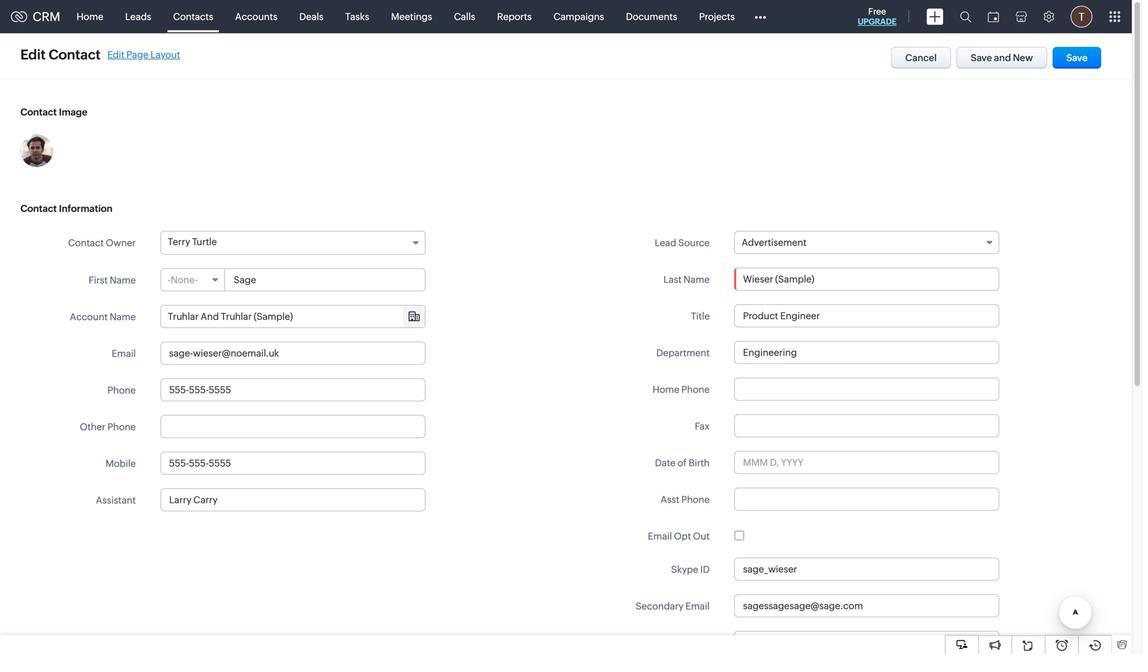 Task type: locate. For each thing, give the bounding box(es) containing it.
contact
[[49, 47, 101, 63], [20, 107, 57, 118], [20, 203, 57, 214], [68, 238, 104, 248]]

terry
[[168, 237, 190, 247]]

phone right other
[[107, 422, 136, 433]]

contact left the information
[[20, 203, 57, 214]]

opt
[[674, 531, 691, 542]]

profile image
[[1071, 6, 1093, 28]]

free upgrade
[[858, 6, 897, 26]]

name right first
[[110, 275, 136, 286]]

contact for contact owner
[[68, 238, 104, 248]]

documents
[[626, 11, 677, 22]]

assistant
[[96, 495, 136, 506]]

account name
[[70, 312, 136, 323]]

other phone
[[80, 422, 136, 433]]

save and new
[[971, 52, 1033, 63]]

0 vertical spatial home
[[77, 11, 103, 22]]

Other Modules field
[[746, 6, 775, 28]]

reports link
[[486, 0, 543, 33]]

contact left image
[[20, 107, 57, 118]]

email for email
[[112, 348, 136, 359]]

image
[[59, 107, 87, 118]]

contacts link
[[162, 0, 224, 33]]

phone for other phone
[[107, 422, 136, 433]]

crm link
[[11, 10, 60, 24]]

0 horizontal spatial save
[[971, 52, 992, 63]]

contact down the information
[[68, 238, 104, 248]]

home down department at the bottom right of the page
[[653, 384, 679, 395]]

phone up fax
[[681, 384, 710, 395]]

email opt out
[[648, 531, 710, 542]]

tasks link
[[334, 0, 380, 33]]

home for home phone
[[653, 384, 679, 395]]

edit down crm link
[[20, 47, 46, 63]]

email for email opt out
[[648, 531, 672, 542]]

accounts link
[[224, 0, 288, 33]]

name right last
[[684, 274, 710, 285]]

name for first name
[[110, 275, 136, 286]]

save for save
[[1066, 52, 1088, 63]]

edit inside edit contact edit page layout
[[107, 49, 124, 60]]

owner
[[106, 238, 136, 248]]

2 horizontal spatial email
[[686, 601, 710, 612]]

lead source
[[655, 238, 710, 248]]

save down profile icon
[[1066, 52, 1088, 63]]

phone
[[681, 384, 710, 395], [107, 385, 136, 396], [107, 422, 136, 433], [681, 495, 710, 505]]

home
[[77, 11, 103, 22], [653, 384, 679, 395]]

1 horizontal spatial save
[[1066, 52, 1088, 63]]

lead
[[655, 238, 676, 248]]

phone for asst phone
[[681, 495, 710, 505]]

0 horizontal spatial email
[[112, 348, 136, 359]]

account
[[70, 312, 108, 323]]

projects link
[[688, 0, 746, 33]]

logo image
[[11, 11, 27, 22]]

edit
[[20, 47, 46, 63], [107, 49, 124, 60]]

phone right asst
[[681, 495, 710, 505]]

skype id
[[671, 565, 710, 575]]

name right account on the left top
[[110, 312, 136, 323]]

name for account name
[[110, 312, 136, 323]]

None text field
[[734, 268, 999, 291], [734, 305, 999, 328], [161, 306, 425, 328], [160, 342, 425, 365], [734, 378, 999, 401], [160, 452, 425, 475], [734, 488, 999, 511], [734, 558, 999, 581], [734, 595, 999, 618], [752, 632, 999, 654], [734, 268, 999, 291], [734, 305, 999, 328], [161, 306, 425, 328], [160, 342, 425, 365], [734, 378, 999, 401], [160, 452, 425, 475], [734, 488, 999, 511], [734, 558, 999, 581], [734, 595, 999, 618], [752, 632, 999, 654]]

contact information
[[20, 203, 112, 214]]

1 horizontal spatial email
[[648, 531, 672, 542]]

free
[[868, 6, 886, 17]]

save
[[971, 52, 992, 63], [1066, 52, 1088, 63]]

email down account name
[[112, 348, 136, 359]]

None text field
[[226, 269, 425, 291], [734, 341, 999, 364], [160, 379, 425, 402], [734, 415, 999, 438], [160, 415, 425, 438], [160, 489, 425, 512], [226, 269, 425, 291], [734, 341, 999, 364], [160, 379, 425, 402], [734, 415, 999, 438], [160, 415, 425, 438], [160, 489, 425, 512]]

secondary email
[[636, 601, 710, 612]]

email down skype id in the bottom of the page
[[686, 601, 710, 612]]

calendar image
[[988, 11, 999, 22]]

None field
[[161, 306, 425, 328]]

none-
[[171, 275, 198, 286]]

last name
[[664, 274, 710, 285]]

2 save from the left
[[1066, 52, 1088, 63]]

mobile
[[106, 459, 136, 469]]

deals
[[299, 11, 324, 22]]

department
[[656, 348, 710, 359]]

email
[[112, 348, 136, 359], [648, 531, 672, 542], [686, 601, 710, 612]]

search image
[[960, 11, 971, 22]]

1 vertical spatial email
[[648, 531, 672, 542]]

projects
[[699, 11, 735, 22]]

meetings link
[[380, 0, 443, 33]]

email left opt
[[648, 531, 672, 542]]

secondary
[[636, 601, 684, 612]]

0 horizontal spatial home
[[77, 11, 103, 22]]

1 horizontal spatial home
[[653, 384, 679, 395]]

new
[[1013, 52, 1033, 63]]

save for save and new
[[971, 52, 992, 63]]

profile element
[[1063, 0, 1101, 33]]

campaigns link
[[543, 0, 615, 33]]

source
[[678, 238, 710, 248]]

1 save from the left
[[971, 52, 992, 63]]

turtle
[[192, 237, 217, 247]]

cancel
[[905, 52, 937, 63]]

home up edit contact edit page layout
[[77, 11, 103, 22]]

layout
[[150, 49, 180, 60]]

1 horizontal spatial edit
[[107, 49, 124, 60]]

edit left page
[[107, 49, 124, 60]]

date
[[655, 458, 676, 469]]

page
[[126, 49, 149, 60]]

0 vertical spatial email
[[112, 348, 136, 359]]

1 vertical spatial home
[[653, 384, 679, 395]]

-None- field
[[161, 269, 225, 291]]

id
[[700, 565, 710, 575]]

search element
[[952, 0, 980, 33]]

deals link
[[288, 0, 334, 33]]

name
[[684, 274, 710, 285], [110, 275, 136, 286], [110, 312, 136, 323]]

last
[[664, 274, 682, 285]]

save left and
[[971, 52, 992, 63]]



Task type: vqa. For each thing, say whether or not it's contained in the screenshot.
Insert HTML code here Text Box
no



Task type: describe. For each thing, give the bounding box(es) containing it.
reports
[[497, 11, 532, 22]]

meetings
[[391, 11, 432, 22]]

title
[[691, 311, 710, 322]]

tasks
[[345, 11, 369, 22]]

contact down home link
[[49, 47, 101, 63]]

skype
[[671, 565, 698, 575]]

-
[[168, 275, 171, 286]]

contacts
[[173, 11, 213, 22]]

of
[[678, 458, 687, 469]]

asst
[[661, 495, 679, 505]]

create menu image
[[927, 8, 944, 25]]

fax
[[695, 421, 710, 432]]

asst phone
[[661, 495, 710, 505]]

leads
[[125, 11, 151, 22]]

2 vertical spatial email
[[686, 601, 710, 612]]

contact image
[[20, 107, 87, 118]]

advertisement
[[742, 237, 807, 248]]

birth
[[689, 458, 710, 469]]

edit contact edit page layout
[[20, 47, 180, 63]]

contact for contact information
[[20, 203, 57, 214]]

home for home
[[77, 11, 103, 22]]

and
[[994, 52, 1011, 63]]

other
[[80, 422, 106, 433]]

upgrade
[[858, 17, 897, 26]]

crm
[[33, 10, 60, 24]]

Advertisement field
[[734, 231, 999, 254]]

calls
[[454, 11, 475, 22]]

date of birth
[[655, 458, 710, 469]]

documents link
[[615, 0, 688, 33]]

phone up other phone
[[107, 385, 136, 396]]

accounts
[[235, 11, 278, 22]]

image image
[[20, 135, 53, 167]]

MMM D, YYYY text field
[[734, 451, 999, 475]]

campaigns
[[554, 11, 604, 22]]

save and new button
[[957, 47, 1047, 69]]

contact for contact image
[[20, 107, 57, 118]]

contact owner
[[68, 238, 136, 248]]

out
[[693, 531, 710, 542]]

save button
[[1053, 47, 1101, 69]]

0 horizontal spatial edit
[[20, 47, 46, 63]]

home link
[[66, 0, 114, 33]]

phone for home phone
[[681, 384, 710, 395]]

first
[[89, 275, 108, 286]]

cancel button
[[891, 47, 951, 69]]

terry turtle
[[168, 237, 217, 247]]

information
[[59, 203, 112, 214]]

calls link
[[443, 0, 486, 33]]

name for last name
[[684, 274, 710, 285]]

leads link
[[114, 0, 162, 33]]

-none-
[[168, 275, 198, 286]]

create menu element
[[918, 0, 952, 33]]

first name
[[89, 275, 136, 286]]

home phone
[[653, 384, 710, 395]]

edit page layout link
[[107, 49, 180, 60]]



